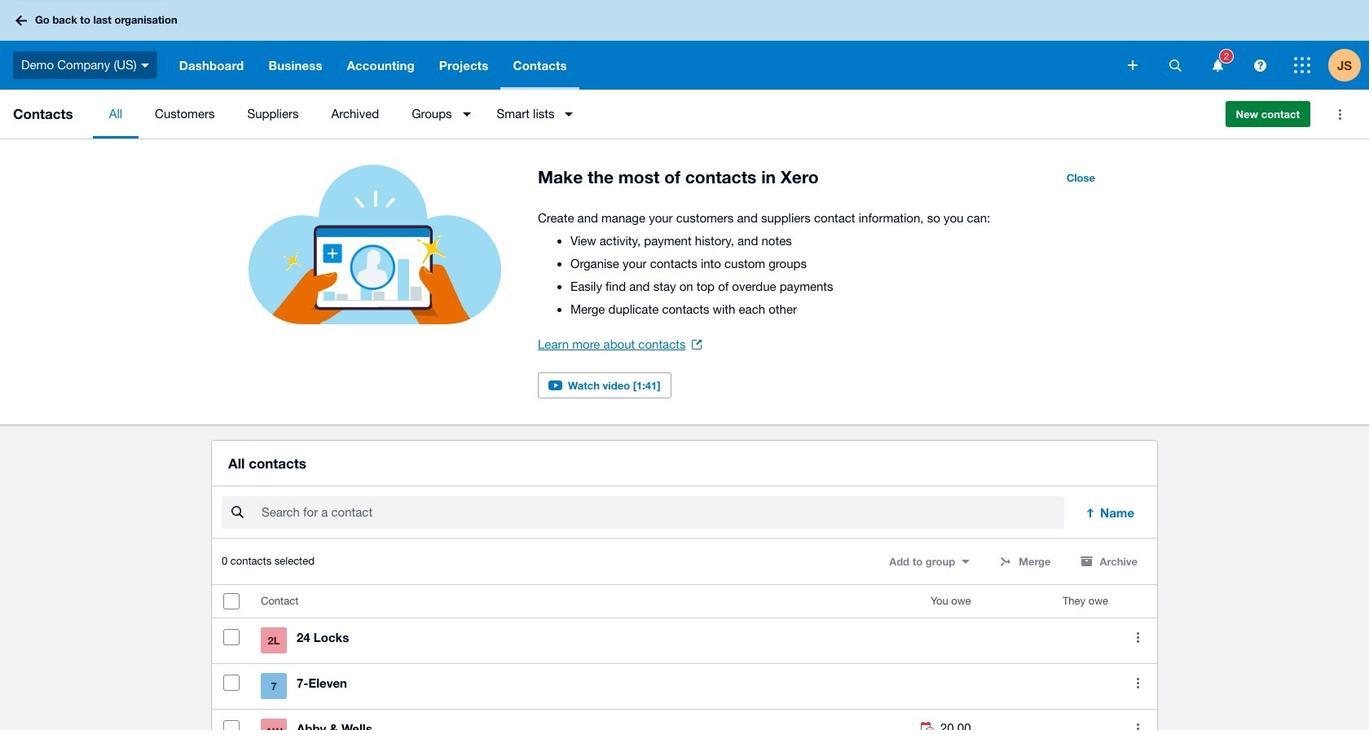 Task type: locate. For each thing, give the bounding box(es) containing it.
0 vertical spatial more row options image
[[1122, 621, 1154, 654]]

menu
[[93, 90, 1212, 139]]

1 more row options image from the top
[[1122, 621, 1154, 654]]

Search for a contact field
[[260, 497, 1065, 528]]

svg image
[[15, 15, 27, 26], [1169, 59, 1181, 71], [1212, 59, 1223, 71], [1254, 59, 1266, 71]]

2 horizontal spatial svg image
[[1294, 57, 1311, 73]]

more row options image
[[1122, 713, 1154, 730]]

more row options image
[[1122, 621, 1154, 654], [1122, 667, 1154, 700]]

svg image
[[1294, 57, 1311, 73], [1128, 60, 1138, 70], [141, 63, 149, 67]]

banner
[[0, 0, 1369, 90]]

1 horizontal spatial svg image
[[1128, 60, 1138, 70]]

1 vertical spatial more row options image
[[1122, 667, 1154, 700]]



Task type: vqa. For each thing, say whether or not it's contained in the screenshot.
topmost More row options image
yes



Task type: describe. For each thing, give the bounding box(es) containing it.
actions menu image
[[1324, 98, 1356, 130]]

2 more row options image from the top
[[1122, 667, 1154, 700]]

contact list table element
[[212, 585, 1157, 730]]

0 horizontal spatial svg image
[[141, 63, 149, 67]]



